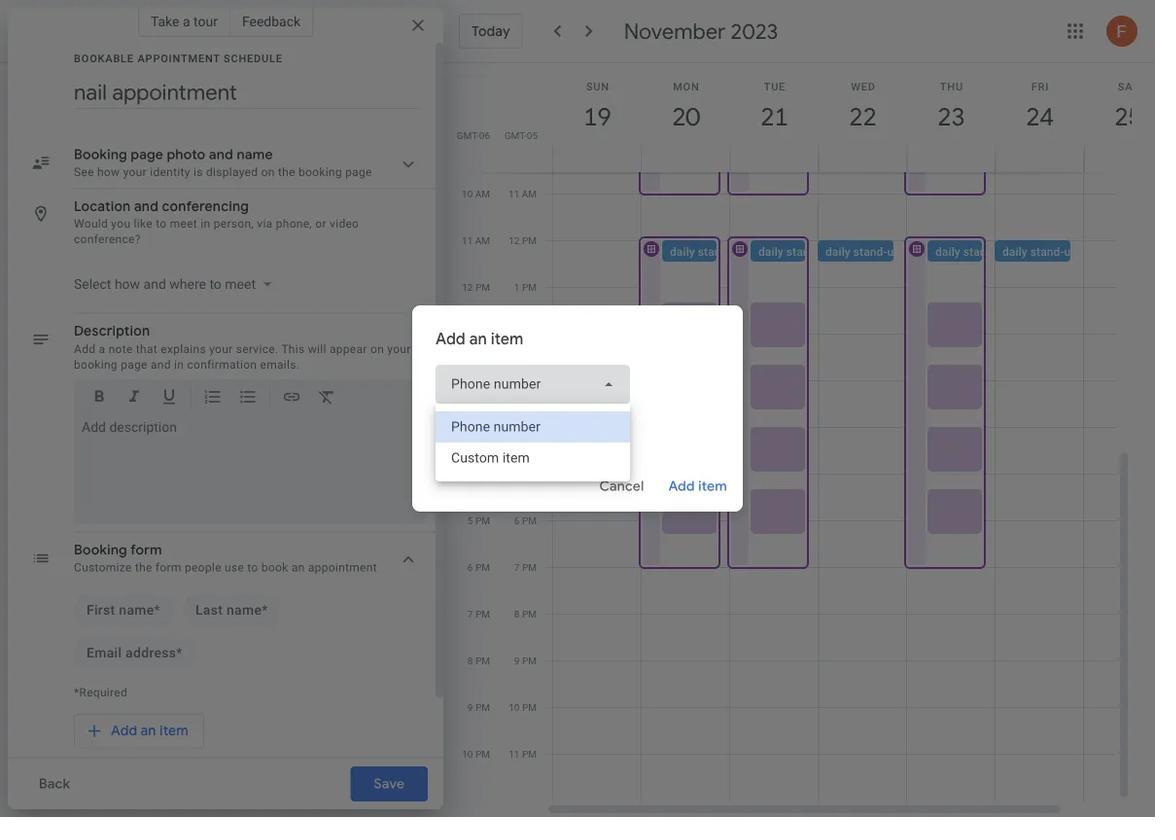 Task type: describe. For each thing, give the bounding box(es) containing it.
people
[[185, 561, 222, 575]]

daily stand-up button for 2nd daily stand-up cell from the right
[[928, 240, 1047, 262]]

question type list box
[[436, 404, 631, 482]]

0 horizontal spatial 3 pm
[[468, 421, 490, 433]]

0 horizontal spatial 11 am
[[462, 234, 490, 246]]

3 column header from the left
[[730, 63, 819, 173]]

video
[[330, 217, 359, 231]]

conferencing
[[162, 198, 249, 215]]

bold image
[[90, 387, 109, 410]]

1 horizontal spatial 6 pm
[[515, 515, 537, 526]]

1 vertical spatial form
[[156, 561, 182, 575]]

required
[[469, 427, 524, 443]]

1 your from the left
[[209, 342, 233, 356]]

1 horizontal spatial 7
[[515, 561, 520, 573]]

to inside location and conferencing would you like to meet in person, via phone, or video conference?
[[156, 217, 167, 231]]

1 vertical spatial 7 pm
[[468, 608, 490, 620]]

description add a note that explains your service. this will appear on your booking page and in confirmation emails.
[[74, 323, 411, 371]]

use
[[225, 561, 244, 575]]

0 vertical spatial 10
[[462, 188, 473, 199]]

will
[[308, 342, 327, 356]]

3 up from the left
[[888, 245, 901, 258]]

0 horizontal spatial 8
[[468, 655, 473, 667]]

* for email address
[[176, 645, 183, 661]]

Add title text field
[[74, 78, 420, 107]]

appointment
[[138, 52, 220, 64]]

0 horizontal spatial 12
[[462, 281, 473, 293]]

0 horizontal spatial 9 pm
[[468, 702, 490, 713]]

0 vertical spatial 12 pm
[[509, 234, 537, 246]]

you
[[111, 217, 131, 231]]

book
[[262, 561, 289, 575]]

on
[[371, 342, 384, 356]]

1 cell from the left
[[554, 0, 642, 802]]

daily stand-up for 2nd daily stand-up cell from the right
[[936, 245, 1011, 258]]

explains
[[161, 342, 206, 356]]

in inside description add a note that explains your service. this will appear on your booking page and in confirmation emails.
[[174, 358, 184, 371]]

the
[[135, 561, 152, 575]]

2 cell from the left
[[1085, 0, 1156, 802]]

0 horizontal spatial 6
[[468, 561, 473, 573]]

stand- for third daily stand-up button
[[854, 245, 888, 258]]

take a tour button
[[138, 6, 230, 37]]

daily stand-up button for 4th daily stand-up cell from the right
[[751, 240, 870, 262]]

feedback
[[242, 13, 301, 29]]

1 horizontal spatial 1
[[515, 281, 520, 293]]

to inside "booking form customize the form people use to book an appointment"
[[247, 561, 258, 575]]

up for first daily stand-up cell from the left
[[732, 245, 745, 258]]

tour
[[194, 13, 218, 29]]

email
[[87, 645, 122, 661]]

1 horizontal spatial 9 pm
[[515, 655, 537, 667]]

last
[[196, 602, 223, 618]]

0 vertical spatial form
[[131, 541, 162, 559]]

feedback button
[[230, 6, 313, 37]]

november 2023
[[624, 18, 779, 45]]

05
[[527, 129, 538, 141]]

1 horizontal spatial 12
[[509, 234, 520, 246]]

location
[[74, 198, 131, 215]]

* for last name
[[262, 602, 268, 618]]

0 horizontal spatial 1
[[468, 328, 473, 340]]

add an item inside dialog
[[436, 329, 524, 349]]

add right "on"
[[436, 329, 466, 349]]

daily stand-up button for first daily stand-up cell from the left
[[663, 240, 781, 262]]

2 daily stand-up cell from the left
[[728, 0, 870, 802]]

bookable appointment schedule
[[74, 52, 283, 64]]

7 column header from the left
[[1084, 63, 1156, 173]]

like
[[134, 217, 153, 231]]

back button
[[23, 767, 86, 802]]

that
[[136, 342, 158, 356]]

1 horizontal spatial 10 pm
[[509, 702, 537, 713]]

1 horizontal spatial 3 pm
[[515, 375, 537, 386]]

1 daily stand-up cell from the left
[[639, 0, 781, 802]]

6 column header from the left
[[995, 63, 1085, 173]]

cancel button
[[591, 463, 654, 510]]

would
[[74, 217, 108, 231]]

2 vertical spatial 11
[[509, 748, 520, 760]]

gmt- for 05
[[505, 129, 527, 141]]

Description text field
[[82, 419, 416, 516]]

appointment
[[308, 561, 377, 575]]

4 pm
[[515, 421, 537, 433]]

0 horizontal spatial 7
[[468, 608, 473, 620]]

via
[[257, 217, 273, 231]]

email address *
[[87, 645, 183, 661]]

0 vertical spatial 11
[[509, 188, 520, 199]]

this
[[282, 342, 305, 356]]

gmt- for 06
[[457, 129, 479, 141]]

today button
[[459, 14, 523, 49]]

0 vertical spatial 2
[[515, 328, 520, 340]]

address
[[126, 645, 176, 661]]

name for first name
[[119, 602, 154, 618]]

daily stand-up for first daily stand-up cell from the left
[[670, 245, 745, 258]]

0 vertical spatial 8 pm
[[515, 608, 537, 620]]

0 vertical spatial 6
[[515, 515, 520, 526]]

conference?
[[74, 233, 141, 246]]

stand- for first daily stand-up cell from the left's daily stand-up button
[[698, 245, 732, 258]]

0 horizontal spatial 8 pm
[[468, 655, 490, 667]]

phone,
[[276, 217, 312, 231]]

today
[[472, 22, 511, 40]]

1 vertical spatial 3
[[468, 421, 473, 433]]

3 daily stand-up from the left
[[826, 245, 901, 258]]

daily stand-up for 4th daily stand-up cell from the right
[[759, 245, 834, 258]]



Task type: vqa. For each thing, say whether or not it's contained in the screenshot.
top 1 PM
yes



Task type: locate. For each thing, give the bounding box(es) containing it.
add
[[436, 329, 466, 349], [74, 342, 96, 356], [669, 478, 696, 495], [111, 722, 137, 740]]

a left tour
[[183, 13, 190, 29]]

1 horizontal spatial to
[[247, 561, 258, 575]]

1 vertical spatial 3 pm
[[468, 421, 490, 433]]

item inside button
[[699, 478, 728, 495]]

1 vertical spatial 7
[[468, 608, 473, 620]]

formatting options toolbar
[[74, 380, 424, 421]]

take a tour
[[151, 13, 218, 29]]

5 daily from the left
[[1003, 245, 1028, 258]]

1 vertical spatial 12
[[462, 281, 473, 293]]

11
[[509, 188, 520, 199], [462, 234, 473, 246], [509, 748, 520, 760]]

1 vertical spatial 11 am
[[462, 234, 490, 246]]

0 vertical spatial 10 pm
[[509, 702, 537, 713]]

1 vertical spatial an
[[292, 561, 305, 575]]

add an item inside button
[[111, 722, 189, 740]]

1 horizontal spatial 2
[[515, 328, 520, 340]]

daily for first daily stand-up button from the right
[[1003, 245, 1028, 258]]

item
[[491, 329, 524, 349], [699, 478, 728, 495], [160, 722, 189, 740]]

* for first name
[[154, 602, 160, 618]]

10 down gmt-06
[[462, 188, 473, 199]]

in
[[201, 217, 211, 231], [174, 358, 184, 371]]

10 pm left 11 pm
[[462, 748, 490, 760]]

stand- for daily stand-up button for 4th daily stand-up cell from the right
[[787, 245, 821, 258]]

daily for daily stand-up button for 4th daily stand-up cell from the right
[[759, 245, 784, 258]]

0 vertical spatial in
[[201, 217, 211, 231]]

option
[[436, 412, 631, 443], [436, 443, 631, 474]]

1 daily stand-up from the left
[[670, 245, 745, 258]]

1 vertical spatial item
[[699, 478, 728, 495]]

add inside button
[[111, 722, 137, 740]]

bookable
[[74, 52, 134, 64]]

add down *required
[[111, 722, 137, 740]]

0 horizontal spatial 6 pm
[[468, 561, 490, 573]]

1 column header from the left
[[553, 63, 642, 173]]

0 vertical spatial and
[[134, 198, 159, 215]]

add an item dialog
[[413, 306, 743, 512]]

add item button
[[661, 463, 736, 510]]

up for 4th daily stand-up cell from the right
[[821, 245, 834, 258]]

column header
[[553, 63, 642, 173], [641, 63, 731, 173], [730, 63, 819, 173], [818, 63, 908, 173], [907, 63, 996, 173], [995, 63, 1085, 173], [1084, 63, 1156, 173]]

5 daily stand-up button from the left
[[995, 240, 1114, 262]]

underline image
[[160, 387, 179, 410]]

5
[[468, 515, 473, 526]]

0 vertical spatial 2 pm
[[515, 328, 537, 340]]

3 pm up the 4 pm
[[515, 375, 537, 386]]

0 vertical spatial 7
[[515, 561, 520, 573]]

5 column header from the left
[[907, 63, 996, 173]]

2 daily stand-up from the left
[[759, 245, 834, 258]]

2 vertical spatial 10
[[462, 748, 473, 760]]

1 vertical spatial a
[[99, 342, 105, 356]]

list item containing last name
[[183, 595, 281, 626]]

and up like
[[134, 198, 159, 215]]

insert link image
[[282, 387, 302, 410]]

item up 4
[[491, 329, 524, 349]]

remove formatting image
[[317, 387, 337, 410]]

1 vertical spatial 11
[[462, 234, 473, 246]]

4 daily stand-up button from the left
[[928, 240, 1047, 262]]

gmt- right "06"
[[505, 129, 527, 141]]

1
[[515, 281, 520, 293], [468, 328, 473, 340]]

booking
[[74, 541, 127, 559]]

8
[[515, 608, 520, 620], [468, 655, 473, 667]]

3 daily stand-up button from the left
[[818, 240, 937, 262]]

1 vertical spatial 1 pm
[[468, 328, 490, 340]]

1 horizontal spatial 8
[[515, 608, 520, 620]]

form right the
[[156, 561, 182, 575]]

numbered list image
[[203, 387, 223, 410]]

name for last name
[[227, 602, 262, 618]]

2 pm up the 4 pm
[[515, 328, 537, 340]]

1 horizontal spatial *
[[176, 645, 183, 661]]

in inside location and conferencing would you like to meet in person, via phone, or video conference?
[[201, 217, 211, 231]]

1 horizontal spatial a
[[183, 13, 190, 29]]

2 up 4
[[515, 328, 520, 340]]

1 horizontal spatial 3
[[515, 375, 520, 386]]

bulleted list image
[[238, 387, 258, 410]]

page
[[121, 358, 148, 371]]

description
[[74, 323, 150, 340]]

a inside description add a note that explains your service. this will appear on your booking page and in confirmation emails.
[[99, 342, 105, 356]]

11 am right 10 am
[[509, 188, 537, 199]]

meet
[[170, 217, 198, 231]]

*
[[154, 602, 160, 618], [262, 602, 268, 618], [176, 645, 183, 661]]

list item up email address *
[[74, 595, 173, 626]]

6 pm right 5 pm
[[515, 515, 537, 526]]

or
[[316, 217, 327, 231]]

first name *
[[87, 602, 160, 618]]

0 horizontal spatial *
[[154, 602, 160, 618]]

schedule
[[224, 52, 283, 64]]

7
[[515, 561, 520, 573], [468, 608, 473, 620]]

in down conferencing
[[201, 217, 211, 231]]

3 up 4
[[515, 375, 520, 386]]

3 stand- from the left
[[854, 245, 888, 258]]

0 horizontal spatial item
[[160, 722, 189, 740]]

1 gmt- from the left
[[457, 129, 479, 141]]

location and conferencing would you like to meet in person, via phone, or video conference?
[[74, 198, 359, 246]]

7 pm
[[515, 561, 537, 573], [468, 608, 490, 620]]

november
[[624, 18, 726, 45]]

daily for first daily stand-up cell from the left's daily stand-up button
[[670, 245, 695, 258]]

customize
[[74, 561, 132, 575]]

3 daily stand-up cell from the left
[[818, 0, 937, 802]]

appear
[[330, 342, 368, 356]]

your up confirmation
[[209, 342, 233, 356]]

5 stand- from the left
[[1031, 245, 1065, 258]]

0 vertical spatial 1 pm
[[515, 281, 537, 293]]

0 horizontal spatial 12 pm
[[462, 281, 490, 293]]

and inside location and conferencing would you like to meet in person, via phone, or video conference?
[[134, 198, 159, 215]]

1 horizontal spatial cell
[[1085, 0, 1156, 802]]

1 pm
[[515, 281, 537, 293], [468, 328, 490, 340]]

None field
[[436, 365, 631, 404]]

stand- for daily stand-up button corresponding to 2nd daily stand-up cell from the right
[[964, 245, 998, 258]]

0 horizontal spatial an
[[141, 722, 156, 740]]

0 vertical spatial item
[[491, 329, 524, 349]]

0 vertical spatial 7 pm
[[515, 561, 537, 573]]

2 daily stand-up button from the left
[[751, 240, 870, 262]]

an down address
[[141, 722, 156, 740]]

10 up 11 pm
[[509, 702, 520, 713]]

a inside button
[[183, 13, 190, 29]]

am right 10 am
[[522, 188, 537, 199]]

grid containing daily stand-up
[[451, 0, 1156, 817]]

your right "on"
[[388, 342, 411, 356]]

add up booking
[[74, 342, 96, 356]]

2 option from the top
[[436, 443, 631, 474]]

3 daily from the left
[[826, 245, 851, 258]]

1 horizontal spatial 2 pm
[[515, 328, 537, 340]]

0 horizontal spatial add an item
[[111, 722, 189, 740]]

1 horizontal spatial 11 am
[[509, 188, 537, 199]]

an right book
[[292, 561, 305, 575]]

1 vertical spatial 6 pm
[[468, 561, 490, 573]]

0 vertical spatial a
[[183, 13, 190, 29]]

0 horizontal spatial 2 pm
[[468, 375, 490, 386]]

1 up from the left
[[732, 245, 745, 258]]

5 daily stand-up from the left
[[1003, 245, 1078, 258]]

0 vertical spatial 3
[[515, 375, 520, 386]]

6 right 5 pm
[[515, 515, 520, 526]]

3
[[515, 375, 520, 386], [468, 421, 473, 433]]

add inside button
[[669, 478, 696, 495]]

first
[[87, 602, 115, 618]]

1 horizontal spatial 9
[[515, 655, 520, 667]]

row
[[545, 0, 1156, 802]]

add item
[[669, 478, 728, 495]]

0 horizontal spatial 2
[[468, 375, 473, 386]]

daily stand-up button
[[663, 240, 781, 262], [751, 240, 870, 262], [818, 240, 937, 262], [928, 240, 1047, 262], [995, 240, 1114, 262]]

italic image
[[125, 387, 144, 410]]

cell
[[554, 0, 642, 802], [1085, 0, 1156, 802]]

cancel
[[600, 478, 645, 495]]

0 horizontal spatial 7 pm
[[468, 608, 490, 620]]

10 pm
[[509, 702, 537, 713], [462, 748, 490, 760]]

2 horizontal spatial an
[[470, 329, 487, 349]]

0 vertical spatial 9
[[515, 655, 520, 667]]

2 up from the left
[[821, 245, 834, 258]]

1 vertical spatial 6
[[468, 561, 473, 573]]

5 up from the left
[[1065, 245, 1078, 258]]

1 vertical spatial to
[[247, 561, 258, 575]]

1 vertical spatial 2 pm
[[468, 375, 490, 386]]

confirmation
[[187, 358, 257, 371]]

6 pm
[[515, 515, 537, 526], [468, 561, 490, 573]]

10 left 11 pm
[[462, 748, 473, 760]]

row inside grid
[[545, 0, 1156, 802]]

5 daily stand-up cell from the left
[[995, 0, 1114, 802]]

to right use
[[247, 561, 258, 575]]

back
[[39, 775, 70, 793]]

4 daily stand-up cell from the left
[[905, 0, 1047, 802]]

0 vertical spatial 9 pm
[[515, 655, 537, 667]]

list item containing email address
[[74, 638, 195, 669]]

12 pm
[[509, 234, 537, 246], [462, 281, 490, 293]]

12
[[509, 234, 520, 246], [462, 281, 473, 293]]

an up required
[[470, 329, 487, 349]]

06
[[479, 129, 490, 141]]

1 horizontal spatial 8 pm
[[515, 608, 537, 620]]

0 horizontal spatial 3
[[468, 421, 473, 433]]

1 vertical spatial 10
[[509, 702, 520, 713]]

emails.
[[260, 358, 300, 371]]

0 vertical spatial 3 pm
[[515, 375, 537, 386]]

10 pm up 11 pm
[[509, 702, 537, 713]]

1 vertical spatial in
[[174, 358, 184, 371]]

1 horizontal spatial 1 pm
[[515, 281, 537, 293]]

item inside button
[[160, 722, 189, 740]]

4 daily from the left
[[936, 245, 961, 258]]

1 daily stand-up button from the left
[[663, 240, 781, 262]]

list item containing first name
[[74, 595, 173, 626]]

1 option from the top
[[436, 412, 631, 443]]

2 horizontal spatial item
[[699, 478, 728, 495]]

1 name from the left
[[119, 602, 154, 618]]

add an item button
[[74, 714, 204, 749]]

2 horizontal spatial *
[[262, 602, 268, 618]]

1 horizontal spatial gmt-
[[505, 129, 527, 141]]

1 vertical spatial 9
[[468, 702, 473, 713]]

add an item up 4
[[436, 329, 524, 349]]

take
[[151, 13, 179, 29]]

form up the
[[131, 541, 162, 559]]

2 vertical spatial item
[[160, 722, 189, 740]]

an inside button
[[141, 722, 156, 740]]

daily stand-up cell
[[639, 0, 781, 802], [728, 0, 870, 802], [818, 0, 937, 802], [905, 0, 1047, 802], [995, 0, 1114, 802]]

11 am down 10 am
[[462, 234, 490, 246]]

4 column header from the left
[[818, 63, 908, 173]]

stand-
[[698, 245, 732, 258], [787, 245, 821, 258], [854, 245, 888, 258], [964, 245, 998, 258], [1031, 245, 1065, 258]]

add inside description add a note that explains your service. this will appear on your booking page and in confirmation emails.
[[74, 342, 96, 356]]

up
[[732, 245, 745, 258], [821, 245, 834, 258], [888, 245, 901, 258], [998, 245, 1011, 258], [1065, 245, 1078, 258]]

an inside "booking form customize the form people use to book an appointment"
[[292, 561, 305, 575]]

1 stand- from the left
[[698, 245, 732, 258]]

daily for third daily stand-up button
[[826, 245, 851, 258]]

an inside dialog
[[470, 329, 487, 349]]

6
[[515, 515, 520, 526], [468, 561, 473, 573]]

gmt-06
[[457, 129, 490, 141]]

person,
[[214, 217, 254, 231]]

up for 2nd daily stand-up cell from the right
[[998, 245, 1011, 258]]

3 left 4
[[468, 421, 473, 433]]

row containing daily stand-up
[[545, 0, 1156, 802]]

2 vertical spatial an
[[141, 722, 156, 740]]

3 pm
[[515, 375, 537, 386], [468, 421, 490, 433]]

4 up from the left
[[998, 245, 1011, 258]]

2 name from the left
[[227, 602, 262, 618]]

0 horizontal spatial 10 pm
[[462, 748, 490, 760]]

9 pm
[[515, 655, 537, 667], [468, 702, 490, 713]]

11 pm
[[509, 748, 537, 760]]

list item down first name *
[[74, 638, 195, 669]]

0 horizontal spatial 1 pm
[[468, 328, 490, 340]]

stand- for first daily stand-up button from the right
[[1031, 245, 1065, 258]]

1 horizontal spatial 6
[[515, 515, 520, 526]]

note
[[109, 342, 133, 356]]

0 vertical spatial 11 am
[[509, 188, 537, 199]]

10 am
[[462, 188, 490, 199]]

your
[[209, 342, 233, 356], [388, 342, 411, 356]]

none field inside add an item dialog
[[436, 365, 631, 404]]

0 vertical spatial to
[[156, 217, 167, 231]]

name right last
[[227, 602, 262, 618]]

name right first
[[119, 602, 154, 618]]

add right cancel button
[[669, 478, 696, 495]]

2023
[[731, 18, 779, 45]]

1 horizontal spatial 12 pm
[[509, 234, 537, 246]]

6 down the 5
[[468, 561, 473, 573]]

list item down use
[[183, 595, 281, 626]]

a
[[183, 13, 190, 29], [99, 342, 105, 356]]

2 up required
[[468, 375, 473, 386]]

am down 10 am
[[476, 234, 490, 246]]

1 vertical spatial 9 pm
[[468, 702, 490, 713]]

add an item
[[436, 329, 524, 349], [111, 722, 189, 740]]

1 horizontal spatial in
[[201, 217, 211, 231]]

booking form customize the form people use to book an appointment
[[74, 541, 377, 575]]

0 horizontal spatial your
[[209, 342, 233, 356]]

item down address
[[160, 722, 189, 740]]

0 horizontal spatial a
[[99, 342, 105, 356]]

3 pm left 4
[[468, 421, 490, 433]]

and
[[134, 198, 159, 215], [151, 358, 171, 371]]

5 pm
[[468, 515, 490, 526]]

1 horizontal spatial name
[[227, 602, 262, 618]]

and down that
[[151, 358, 171, 371]]

0 vertical spatial an
[[470, 329, 487, 349]]

2 daily from the left
[[759, 245, 784, 258]]

list item
[[74, 595, 173, 626], [183, 595, 281, 626], [74, 638, 195, 669]]

4 daily stand-up from the left
[[936, 245, 1011, 258]]

0 horizontal spatial gmt-
[[457, 129, 479, 141]]

0 horizontal spatial name
[[119, 602, 154, 618]]

last name *
[[196, 602, 268, 618]]

1 vertical spatial 12 pm
[[462, 281, 490, 293]]

0 vertical spatial 12
[[509, 234, 520, 246]]

daily for daily stand-up button corresponding to 2nd daily stand-up cell from the right
[[936, 245, 961, 258]]

service.
[[236, 342, 279, 356]]

1 daily from the left
[[670, 245, 695, 258]]

4 stand- from the left
[[964, 245, 998, 258]]

0 horizontal spatial 9
[[468, 702, 473, 713]]

a up booking
[[99, 342, 105, 356]]

gmt-
[[457, 129, 479, 141], [505, 129, 527, 141]]

6 pm down 5 pm
[[468, 561, 490, 573]]

pm
[[522, 234, 537, 246], [476, 281, 490, 293], [522, 281, 537, 293], [476, 328, 490, 340], [522, 328, 537, 340], [476, 375, 490, 386], [522, 375, 537, 386], [476, 421, 490, 433], [522, 421, 537, 433], [476, 515, 490, 526], [522, 515, 537, 526], [476, 561, 490, 573], [522, 561, 537, 573], [476, 608, 490, 620], [522, 608, 537, 620], [476, 655, 490, 667], [522, 655, 537, 667], [476, 702, 490, 713], [522, 702, 537, 713], [476, 748, 490, 760], [522, 748, 537, 760]]

to right like
[[156, 217, 167, 231]]

daily
[[670, 245, 695, 258], [759, 245, 784, 258], [826, 245, 851, 258], [936, 245, 961, 258], [1003, 245, 1028, 258]]

2 your from the left
[[388, 342, 411, 356]]

2 stand- from the left
[[787, 245, 821, 258]]

10
[[462, 188, 473, 199], [509, 702, 520, 713], [462, 748, 473, 760]]

and inside description add a note that explains your service. this will appear on your booking page and in confirmation emails.
[[151, 358, 171, 371]]

add an item down *required
[[111, 722, 189, 740]]

1 vertical spatial 8
[[468, 655, 473, 667]]

in down explains
[[174, 358, 184, 371]]

booking
[[74, 358, 118, 371]]

1 vertical spatial 10 pm
[[462, 748, 490, 760]]

2 gmt- from the left
[[505, 129, 527, 141]]

2 pm up required
[[468, 375, 490, 386]]

gmt-05
[[505, 129, 538, 141]]

2 pm
[[515, 328, 537, 340], [468, 375, 490, 386]]

am down "06"
[[476, 188, 490, 199]]

to
[[156, 217, 167, 231], [247, 561, 258, 575]]

1 vertical spatial 1
[[468, 328, 473, 340]]

*required
[[74, 685, 128, 699]]

gmt- left gmt-05
[[457, 129, 479, 141]]

item right cancel button
[[699, 478, 728, 495]]

4
[[515, 421, 520, 433]]

1 horizontal spatial item
[[491, 329, 524, 349]]

an
[[470, 329, 487, 349], [292, 561, 305, 575], [141, 722, 156, 740]]

11 am
[[509, 188, 537, 199], [462, 234, 490, 246]]

2 column header from the left
[[641, 63, 731, 173]]

grid
[[451, 0, 1156, 817]]

name
[[119, 602, 154, 618], [227, 602, 262, 618]]

daily stand-up
[[670, 245, 745, 258], [759, 245, 834, 258], [826, 245, 901, 258], [936, 245, 1011, 258], [1003, 245, 1078, 258]]



